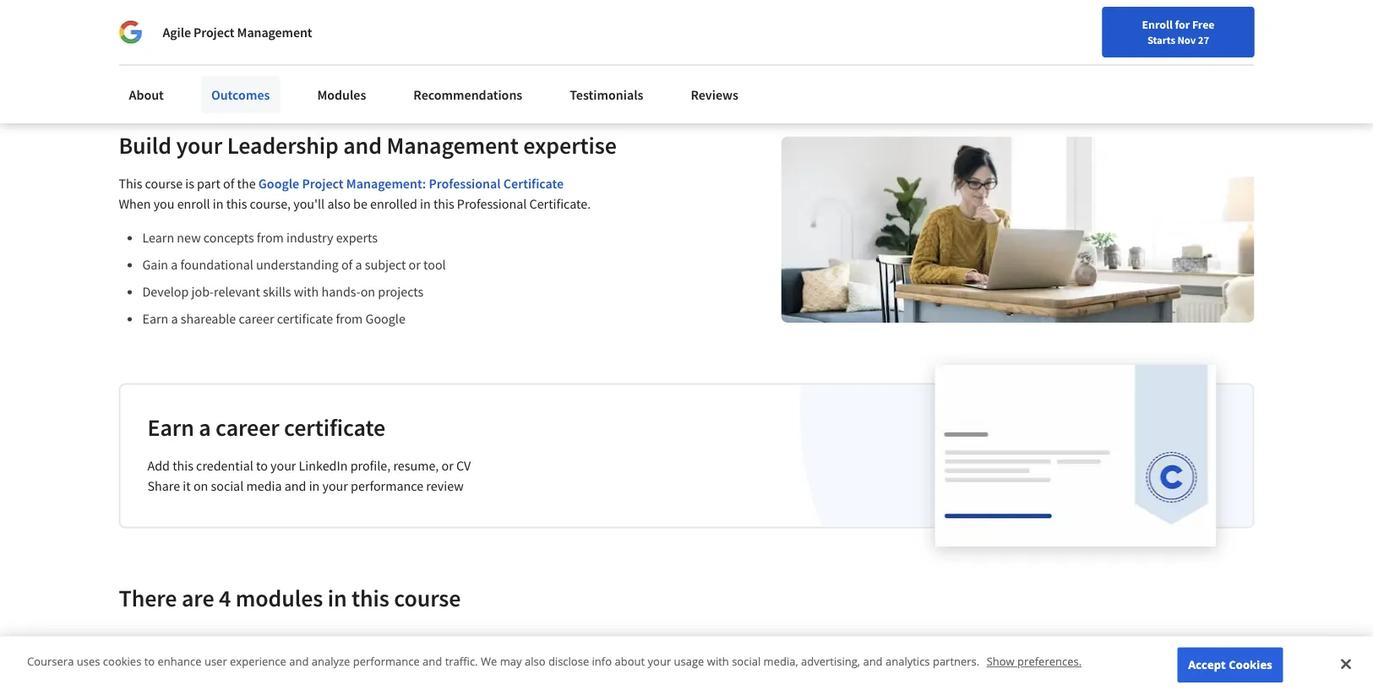 Task type: vqa. For each thing, say whether or not it's contained in the screenshot.
CLOUD COMPUTING SECURITY
no



Task type: describe. For each thing, give the bounding box(es) containing it.
learn for learn new concepts from industry experts
[[142, 230, 174, 247]]

course up user
[[203, 635, 240, 651]]

course inside this course is part of the google project management: professional certificate when you enroll in this course, you'll also be enrolled in this professional certificate.
[[145, 176, 183, 193]]

on inside add this credential to your linkedin profile, resume, or cv share it on social media and in your performance review
[[193, 478, 208, 495]]

explore
[[638, 635, 680, 651]]

privacy alert dialog
[[0, 637, 1373, 696]]

0 horizontal spatial you
[[610, 653, 631, 669]]

team
[[605, 688, 634, 696]]

enroll
[[1142, 17, 1173, 32]]

starts
[[1147, 33, 1175, 46]]

recommendations
[[414, 86, 522, 103]]

modules link
[[307, 76, 376, 113]]

about inside the privacy alert dialog
[[615, 654, 645, 669]]

1 vertical spatial career
[[216, 413, 279, 443]]

show
[[987, 654, 1015, 669]]

1 horizontal spatial agile
[[249, 670, 275, 686]]

philosophy
[[201, 653, 262, 669]]

uses
[[77, 654, 100, 669]]

job-
[[191, 284, 214, 301]]

your down linkedin
[[322, 478, 348, 495]]

of for a
[[341, 257, 353, 274]]

will up through
[[634, 653, 652, 669]]

linkedin
[[299, 458, 348, 475]]

1 vertical spatial certificate
[[284, 413, 385, 443]]

approach,
[[119, 653, 174, 669]]

earn for earn a shareable career certificate from google
[[142, 311, 168, 328]]

and down user
[[190, 670, 211, 686]]

add
[[147, 458, 170, 475]]

this is the fifth course in the google project management certificate program. this course will explore the history, approach, and philosophy of agile project management, including the scrum framework. you will learn how to differentiate and blend agile and other project management approaches. as you progress through the course, you will learn more about scrum, exploring its pillars and values and comparing essential scrum team roles. you will discover 
[[119, 635, 794, 696]]

gain
[[142, 257, 168, 274]]

2 horizontal spatial you
[[728, 670, 748, 686]]

business
[[329, 30, 380, 47]]

certificate for certificate.
[[503, 176, 564, 193]]

learn new concepts from industry experts
[[142, 230, 378, 247]]

info
[[592, 654, 612, 669]]

experts
[[336, 230, 378, 247]]

google for from
[[366, 311, 405, 328]]

recommendations link
[[403, 76, 533, 113]]

and up management
[[423, 654, 442, 669]]

enhance
[[158, 654, 202, 669]]

english
[[1049, 53, 1090, 70]]

develop job-relevant skills with hands-on projects
[[142, 284, 424, 301]]

for inside enroll for free starts nov 27
[[1175, 17, 1190, 32]]

earn a career certificate
[[147, 413, 385, 443]]

0 vertical spatial agile
[[163, 24, 191, 41]]

the up approaches.
[[484, 653, 502, 669]]

project inside this is the fifth course in the google project management certificate program. this course will explore the history, approach, and philosophy of agile project management, including the scrum framework. you will learn how to differentiate and blend agile and other project management approaches. as you progress through the course, you will learn more about scrum, exploring its pillars and values and comparing essential scrum team roles. you will discover
[[319, 635, 358, 651]]

media
[[246, 478, 282, 495]]

reviews
[[691, 86, 738, 103]]

english button
[[1018, 34, 1120, 89]]

learn more about coursera for business
[[147, 30, 380, 47]]

1 horizontal spatial you
[[541, 670, 562, 686]]

develop
[[142, 284, 189, 301]]

enroll
[[177, 196, 210, 213]]

build
[[119, 131, 172, 160]]

preferences.
[[1017, 654, 1082, 669]]

share
[[147, 478, 180, 495]]

credential
[[196, 458, 253, 475]]

hands-
[[321, 284, 361, 301]]

free
[[1192, 17, 1215, 32]]

foundational
[[180, 257, 253, 274]]

1 horizontal spatial about
[[216, 30, 251, 47]]

usage
[[674, 654, 704, 669]]

skills
[[263, 284, 291, 301]]

your up media
[[270, 458, 296, 475]]

chat with us image
[[1326, 649, 1353, 676]]

outcomes
[[211, 86, 270, 103]]

accept cookies
[[1188, 657, 1272, 673]]

add this credential to your linkedin profile, resume, or cv share it on social media and in your performance review
[[147, 458, 471, 495]]

0 vertical spatial or
[[409, 257, 421, 274]]

a for earn a shareable career certificate from google
[[171, 311, 178, 328]]

about inside this is the fifth course in the google project management certificate program. this course will explore the history, approach, and philosophy of agile project management, including the scrum framework. you will learn how to differentiate and blend agile and other project management approaches. as you progress through the course, you will learn more about scrum, exploring its pillars and values and comparing essential scrum team roles. you will discover
[[183, 688, 215, 696]]

shareable
[[181, 311, 236, 328]]

reviews link
[[681, 76, 749, 113]]

build your leadership and management expertise
[[119, 131, 617, 160]]

analytics
[[886, 654, 930, 669]]

leadership
[[227, 131, 339, 160]]

your up part
[[176, 131, 222, 160]]

relevant
[[214, 284, 260, 301]]

fifth
[[177, 635, 200, 651]]

social inside add this credential to your linkedin profile, resume, or cv share it on social media and in your performance review
[[211, 478, 244, 495]]

coursera image
[[20, 48, 128, 75]]

exploring
[[259, 688, 311, 696]]

0 vertical spatial more
[[183, 30, 214, 47]]

will up discover on the right of the page
[[751, 670, 770, 686]]

1 horizontal spatial learn
[[655, 653, 684, 669]]

1 vertical spatial management
[[386, 131, 519, 160]]

this for this course is part of the google project management: professional certificate when you enroll in this course, you'll also be enrolled in this professional certificate.
[[119, 176, 142, 193]]

and up the exploring
[[278, 670, 299, 686]]

a for earn a career certificate
[[199, 413, 211, 443]]

this down the google project management: professional certificate link
[[433, 196, 454, 213]]

and right pillars in the bottom of the page
[[367, 688, 388, 696]]

this for this is the fifth course in the google project management certificate program. this course will explore the history, approach, and philosophy of agile project management, including the scrum framework. you will learn how to differentiate and blend agile and other project management approaches. as you progress through the course, you will learn more about scrum, exploring its pillars and values and comparing essential scrum team roles. you will discover 
[[119, 635, 141, 651]]

through
[[616, 670, 661, 686]]

you'll
[[293, 196, 325, 213]]

coursera career certificate image
[[935, 366, 1216, 546]]

accept
[[1188, 657, 1226, 673]]

history,
[[704, 635, 745, 651]]

there
[[119, 584, 177, 613]]

management,
[[351, 653, 428, 669]]

testimonials link
[[560, 76, 654, 113]]

its
[[314, 688, 327, 696]]

industry
[[286, 230, 333, 247]]

traffic.
[[445, 654, 478, 669]]

in down the google project management: professional certificate link
[[420, 196, 431, 213]]

modules
[[236, 584, 323, 613]]

discover
[[715, 688, 762, 696]]

earn for earn a career certificate
[[147, 413, 194, 443]]

0 vertical spatial on
[[361, 284, 375, 301]]

agile project management
[[163, 24, 312, 41]]

1 horizontal spatial scrum
[[567, 688, 602, 696]]

a for gain a foundational understanding of a subject or tool
[[171, 257, 178, 274]]

when
[[119, 196, 151, 213]]

subject
[[365, 257, 406, 274]]

program.
[[497, 635, 548, 651]]

1 vertical spatial project
[[336, 670, 374, 686]]

roles.
[[637, 688, 667, 696]]

google project management: professional certificate link
[[258, 176, 564, 193]]

0 horizontal spatial for
[[309, 30, 326, 47]]

blend
[[214, 670, 246, 686]]

gain a foundational understanding of a subject or tool
[[142, 257, 446, 274]]

1 horizontal spatial from
[[336, 311, 363, 328]]

be
[[353, 196, 367, 213]]

framework.
[[543, 653, 607, 669]]

partners.
[[933, 654, 980, 669]]

1 vertical spatial agile
[[280, 653, 306, 669]]

and up other on the left bottom
[[289, 654, 309, 669]]

experience
[[230, 654, 286, 669]]

profile,
[[350, 458, 391, 475]]

new
[[177, 230, 201, 247]]

this up management,
[[352, 584, 389, 613]]



Task type: locate. For each thing, give the bounding box(es) containing it.
of up the hands-
[[341, 257, 353, 274]]

certificate.
[[529, 196, 591, 213]]

social inside the privacy alert dialog
[[732, 654, 761, 669]]

0 horizontal spatial of
[[223, 176, 234, 193]]

2 vertical spatial google
[[277, 635, 316, 651]]

2 horizontal spatial to
[[713, 653, 725, 669]]

1 horizontal spatial of
[[265, 653, 277, 669]]

1 horizontal spatial for
[[1175, 17, 1190, 32]]

2 horizontal spatial agile
[[280, 653, 306, 669]]

certificate for management,
[[437, 635, 493, 651]]

you inside this course is part of the google project management: professional certificate when you enroll in this course, you'll also be enrolled in this professional certificate.
[[154, 196, 174, 213]]

you down 'coursera uses cookies to enhance user experience and analyze performance and traffic. we may also disclose info about your usage with social media, advertising, and analytics partners. show preferences.'
[[541, 670, 562, 686]]

1 horizontal spatial coursera
[[254, 30, 307, 47]]

and up management: on the left of page
[[343, 131, 382, 160]]

earn up add
[[147, 413, 194, 443]]

1 vertical spatial coursera
[[27, 654, 74, 669]]

coursera inside the privacy alert dialog
[[27, 654, 74, 669]]

for up the nov
[[1175, 17, 1190, 32]]

course, inside this is the fifth course in the google project management certificate program. this course will explore the history, approach, and philosophy of agile project management, including the scrum framework. you will learn how to differentiate and blend agile and other project management approaches. as you progress through the course, you will learn more about scrum, exploring its pillars and values and comparing essential scrum team roles. you will discover
[[685, 670, 725, 686]]

0 vertical spatial you
[[610, 653, 631, 669]]

you
[[610, 653, 631, 669], [670, 688, 691, 696]]

about up through
[[615, 654, 645, 669]]

0 horizontal spatial learn
[[119, 688, 147, 696]]

in
[[213, 196, 223, 213], [420, 196, 431, 213], [309, 478, 320, 495], [328, 584, 347, 613], [243, 635, 253, 651]]

to down history,
[[713, 653, 725, 669]]

including
[[431, 653, 481, 669]]

your inside "link"
[[928, 53, 951, 68]]

0 vertical spatial management
[[237, 24, 312, 41]]

this inside this course is part of the google project management: professional certificate when you enroll in this course, you'll also be enrolled in this professional certificate.
[[119, 176, 142, 193]]

show notifications image
[[1145, 55, 1165, 75]]

performance up management
[[353, 654, 420, 669]]

performance inside add this credential to your linkedin profile, resume, or cv share it on social media and in your performance review
[[351, 478, 423, 495]]

0 vertical spatial also
[[327, 196, 351, 213]]

0 horizontal spatial scrum
[[505, 653, 540, 669]]

1 vertical spatial learn
[[142, 230, 174, 247]]

1 horizontal spatial certificate
[[503, 176, 564, 193]]

the down 'usage'
[[664, 670, 682, 686]]

you right the "when"
[[154, 196, 174, 213]]

your inside the privacy alert dialog
[[648, 654, 671, 669]]

of for the
[[223, 176, 234, 193]]

1 horizontal spatial with
[[707, 654, 729, 669]]

this up cookies
[[119, 635, 141, 651]]

google up you'll
[[258, 176, 299, 193]]

performance inside the privacy alert dialog
[[353, 654, 420, 669]]

management up management,
[[361, 635, 434, 651]]

1 horizontal spatial more
[[183, 30, 214, 47]]

more inside this is the fifth course in the google project management certificate program. this course will explore the history, approach, and philosophy of agile project management, including the scrum framework. you will learn how to differentiate and blend agile and other project management approaches. as you progress through the course, you will learn more about scrum, exploring its pillars and values and comparing essential scrum team roles. you will discover
[[150, 688, 180, 696]]

2 vertical spatial about
[[183, 688, 215, 696]]

coursera enterprise logos image
[[878, 0, 1216, 36]]

the up 'usage'
[[683, 635, 701, 651]]

it
[[183, 478, 191, 495]]

certificate
[[277, 311, 333, 328], [284, 413, 385, 443]]

1 horizontal spatial social
[[732, 654, 761, 669]]

in inside add this credential to your linkedin profile, resume, or cv share it on social media and in your performance review
[[309, 478, 320, 495]]

in up experience
[[243, 635, 253, 651]]

a up credential
[[199, 413, 211, 443]]

find
[[904, 53, 926, 68]]

1 horizontal spatial course,
[[685, 670, 725, 686]]

the inside this course is part of the google project management: professional certificate when you enroll in this course, you'll also be enrolled in this professional certificate.
[[237, 176, 256, 193]]

google inside this is the fifth course in the google project management certificate program. this course will explore the history, approach, and philosophy of agile project management, including the scrum framework. you will learn how to differentiate and blend agile and other project management approaches. as you progress through the course, you will learn more about scrum, exploring its pillars and values and comparing essential scrum team roles. you will discover
[[277, 635, 316, 651]]

course up info
[[576, 635, 614, 651]]

2 vertical spatial of
[[265, 653, 277, 669]]

0 vertical spatial google
[[258, 176, 299, 193]]

management:
[[346, 176, 426, 193]]

scrum down program.
[[505, 653, 540, 669]]

1 vertical spatial more
[[150, 688, 180, 696]]

1 vertical spatial scrum
[[567, 688, 602, 696]]

0 horizontal spatial on
[[193, 478, 208, 495]]

projects
[[378, 284, 424, 301]]

0 horizontal spatial social
[[211, 478, 244, 495]]

on down subject
[[361, 284, 375, 301]]

new
[[953, 53, 975, 68]]

to inside the privacy alert dialog
[[144, 654, 155, 669]]

0 horizontal spatial is
[[144, 635, 153, 651]]

resume,
[[393, 458, 439, 475]]

0 vertical spatial performance
[[351, 478, 423, 495]]

is inside this is the fifth course in the google project management certificate program. this course will explore the history, approach, and philosophy of agile project management, including the scrum framework. you will learn how to differentiate and blend agile and other project management approaches. as you progress through the course, you will learn more about scrum, exploring its pillars and values and comparing essential scrum team roles. you will discover
[[144, 635, 153, 651]]

2 horizontal spatial of
[[341, 257, 353, 274]]

or left cv
[[442, 458, 454, 475]]

project
[[193, 24, 235, 41], [302, 176, 344, 193], [319, 635, 358, 651]]

0 vertical spatial certificate
[[503, 176, 564, 193]]

learn for learn more about coursera for business
[[147, 30, 180, 47]]

0 vertical spatial course,
[[250, 196, 291, 213]]

this up disclose
[[551, 635, 573, 651]]

part
[[197, 176, 220, 193]]

course, inside this course is part of the google project management: professional certificate when you enroll in this course, you'll also be enrolled in this professional certificate.
[[250, 196, 291, 213]]

certificate down develop job-relevant skills with hands-on projects
[[277, 311, 333, 328]]

your right find
[[928, 53, 951, 68]]

1 horizontal spatial or
[[442, 458, 454, 475]]

1 vertical spatial of
[[341, 257, 353, 274]]

this up concepts
[[226, 196, 247, 213]]

learn up gain
[[142, 230, 174, 247]]

course
[[145, 176, 183, 193], [394, 584, 461, 613], [203, 635, 240, 651], [576, 635, 614, 651]]

1 vertical spatial about
[[615, 654, 645, 669]]

0 horizontal spatial with
[[294, 284, 319, 301]]

0 horizontal spatial coursera
[[27, 654, 74, 669]]

0 vertical spatial learn
[[147, 30, 180, 47]]

essential
[[515, 688, 564, 696]]

the right part
[[237, 176, 256, 193]]

0 horizontal spatial more
[[150, 688, 180, 696]]

there are 4 modules in this course
[[119, 584, 461, 613]]

agile up other on the left bottom
[[280, 653, 306, 669]]

1 vertical spatial with
[[707, 654, 729, 669]]

in down part
[[213, 196, 223, 213]]

about
[[216, 30, 251, 47], [615, 654, 645, 669], [183, 688, 215, 696]]

your
[[928, 53, 951, 68], [176, 131, 222, 160], [270, 458, 296, 475], [322, 478, 348, 495], [648, 654, 671, 669]]

certificate up traffic.
[[437, 635, 493, 651]]

cookies
[[103, 654, 141, 669]]

find your new career link
[[896, 51, 1018, 72]]

professional left certificate.
[[457, 196, 527, 213]]

0 vertical spatial social
[[211, 478, 244, 495]]

0 horizontal spatial course,
[[250, 196, 291, 213]]

a right gain
[[171, 257, 178, 274]]

approaches.
[[454, 670, 522, 686]]

earn a shareable career certificate from google
[[142, 311, 405, 328]]

you right roles.
[[670, 688, 691, 696]]

coursera left uses
[[27, 654, 74, 669]]

scrum down progress
[[567, 688, 602, 696]]

a down the develop
[[171, 311, 178, 328]]

1 vertical spatial project
[[302, 176, 344, 193]]

nov
[[1177, 33, 1196, 46]]

this
[[119, 176, 142, 193], [119, 635, 141, 651], [551, 635, 573, 651]]

cv
[[456, 458, 471, 475]]

and down fifth
[[177, 653, 198, 669]]

concepts
[[203, 230, 254, 247]]

user
[[204, 654, 227, 669]]

0 vertical spatial is
[[185, 176, 194, 193]]

comparing
[[453, 688, 512, 696]]

1 horizontal spatial is
[[185, 176, 194, 193]]

None search field
[[241, 44, 646, 78]]

2 vertical spatial agile
[[249, 670, 275, 686]]

social down history,
[[732, 654, 761, 669]]

certificate up linkedin
[[284, 413, 385, 443]]

to for your
[[256, 458, 268, 475]]

career
[[239, 311, 274, 328], [216, 413, 279, 443]]

management up outcomes in the left top of the page
[[237, 24, 312, 41]]

understanding
[[256, 257, 339, 274]]

professional
[[429, 176, 501, 193], [457, 196, 527, 213]]

and right media
[[285, 478, 306, 495]]

the up experience
[[256, 635, 274, 651]]

this up it
[[173, 458, 193, 475]]

the
[[237, 176, 256, 193], [156, 635, 174, 651], [256, 635, 274, 651], [683, 635, 701, 651], [484, 653, 502, 669], [664, 670, 682, 686]]

is up the 'approach,'
[[144, 635, 153, 651]]

google for the
[[258, 176, 299, 193]]

certificate inside this course is part of the google project management: professional certificate when you enroll in this course, you'll also be enrolled in this professional certificate.
[[503, 176, 564, 193]]

this inside add this credential to your linkedin profile, resume, or cv share it on social media and in your performance review
[[173, 458, 193, 475]]

more
[[183, 30, 214, 47], [150, 688, 180, 696]]

professional right management: on the left of page
[[429, 176, 501, 193]]

0 vertical spatial professional
[[429, 176, 501, 193]]

tool
[[423, 257, 446, 274]]

project up pillars in the bottom of the page
[[336, 670, 374, 686]]

course, up learn new concepts from industry experts
[[250, 196, 291, 213]]

1 horizontal spatial also
[[525, 654, 545, 669]]

advertising,
[[801, 654, 860, 669]]

testimonials
[[570, 86, 643, 103]]

1 vertical spatial professional
[[457, 196, 527, 213]]

also inside the privacy alert dialog
[[525, 654, 545, 669]]

with down history,
[[707, 654, 729, 669]]

1 horizontal spatial to
[[256, 458, 268, 475]]

for
[[140, 8, 158, 25]]

with inside the privacy alert dialog
[[707, 654, 729, 669]]

are
[[182, 584, 214, 613]]

27
[[1198, 33, 1209, 46]]

about up outcomes in the left top of the page
[[216, 30, 251, 47]]

performance down profile,
[[351, 478, 423, 495]]

scrum,
[[218, 688, 256, 696]]

1 vertical spatial you
[[670, 688, 691, 696]]

enrolled
[[370, 196, 417, 213]]

modules
[[317, 86, 366, 103]]

google image
[[119, 20, 142, 44]]

management down recommendations
[[386, 131, 519, 160]]

or inside add this credential to your linkedin profile, resume, or cv share it on social media and in your performance review
[[442, 458, 454, 475]]

management inside this is the fifth course in the google project management certificate program. this course will explore the history, approach, and philosophy of agile project management, including the scrum framework. you will learn how to differentiate and blend agile and other project management approaches. as you progress through the course, you will learn more about scrum, exploring its pillars and values and comparing essential scrum team roles. you will discover
[[361, 635, 434, 651]]

0 horizontal spatial agile
[[163, 24, 191, 41]]

2 vertical spatial project
[[319, 635, 358, 651]]

media,
[[764, 654, 798, 669]]

and left 'analytics'
[[863, 654, 883, 669]]

learn down explore at the bottom of page
[[655, 653, 684, 669]]

from down the hands-
[[336, 311, 363, 328]]

project inside this course is part of the google project management: professional certificate when you enroll in this course, you'll also be enrolled in this professional certificate.
[[302, 176, 344, 193]]

google up analyze
[[277, 635, 316, 651]]

0 horizontal spatial about
[[183, 688, 215, 696]]

as
[[525, 670, 538, 686]]

you
[[154, 196, 174, 213], [541, 670, 562, 686], [728, 670, 748, 686]]

coursera uses cookies to enhance user experience and analyze performance and traffic. we may also disclose info about your usage with social media, advertising, and analytics partners. show preferences.
[[27, 654, 1082, 669]]

this course is part of the google project management: professional certificate when you enroll in this course, you'll also be enrolled in this professional certificate.
[[119, 176, 591, 213]]

learn more about coursera for business link
[[147, 30, 380, 47]]

of inside this course is part of the google project management: professional certificate when you enroll in this course, you'll also be enrolled in this professional certificate.
[[223, 176, 234, 193]]

in right modules
[[328, 584, 347, 613]]

of up the exploring
[[265, 653, 277, 669]]

show preferences. link
[[987, 654, 1082, 669]]

1 vertical spatial learn
[[119, 688, 147, 696]]

also inside this course is part of the google project management: professional certificate when you enroll in this course, you'll also be enrolled in this professional certificate.
[[327, 196, 351, 213]]

agile down experience
[[249, 670, 275, 686]]

is inside this course is part of the google project management: professional certificate when you enroll in this course, you'll also be enrolled in this professional certificate.
[[185, 176, 194, 193]]

0 horizontal spatial to
[[144, 654, 155, 669]]

0 horizontal spatial you
[[154, 196, 174, 213]]

0 vertical spatial of
[[223, 176, 234, 193]]

also up as at left
[[525, 654, 545, 669]]

of inside this is the fifth course in the google project management certificate program. this course will explore the history, approach, and philosophy of agile project management, including the scrum framework. you will learn how to differentiate and blend agile and other project management approaches. as you progress through the course, you will learn more about scrum, exploring its pillars and values and comparing essential scrum team roles. you will discover
[[265, 653, 277, 669]]

to up differentiate
[[144, 654, 155, 669]]

project up analyze
[[319, 635, 358, 651]]

0 horizontal spatial or
[[409, 257, 421, 274]]

career up credential
[[216, 413, 279, 443]]

of right part
[[223, 176, 234, 193]]

will left explore at the bottom of page
[[617, 635, 635, 651]]

earn down the develop
[[142, 311, 168, 328]]

0 horizontal spatial certificate
[[437, 635, 493, 651]]

1 vertical spatial on
[[193, 478, 208, 495]]

to for about
[[144, 654, 155, 669]]

to inside add this credential to your linkedin profile, resume, or cv share it on social media and in your performance review
[[256, 458, 268, 475]]

1 vertical spatial earn
[[147, 413, 194, 443]]

2 horizontal spatial about
[[615, 654, 645, 669]]

this
[[226, 196, 247, 213], [433, 196, 454, 213], [173, 458, 193, 475], [352, 584, 389, 613]]

certificate
[[503, 176, 564, 193], [437, 635, 493, 651]]

1 vertical spatial also
[[525, 654, 545, 669]]

0 horizontal spatial from
[[257, 230, 284, 247]]

google inside this course is part of the google project management: professional certificate when you enroll in this course, you'll also be enrolled in this professional certificate.
[[258, 176, 299, 193]]

1 vertical spatial certificate
[[437, 635, 493, 651]]

also left be
[[327, 196, 351, 213]]

1 horizontal spatial on
[[361, 284, 375, 301]]

google
[[258, 176, 299, 193], [366, 311, 405, 328], [277, 635, 316, 651]]

of
[[223, 176, 234, 193], [341, 257, 353, 274], [265, 653, 277, 669]]

a left subject
[[355, 257, 362, 274]]

1 vertical spatial social
[[732, 654, 761, 669]]

about down blend
[[183, 688, 215, 696]]

accept cookies button
[[1177, 648, 1283, 683]]

agile right for
[[163, 24, 191, 41]]

0 vertical spatial project
[[193, 24, 235, 41]]

in down linkedin
[[309, 478, 320, 495]]

social down credential
[[211, 478, 244, 495]]

management
[[377, 670, 451, 686]]

1 vertical spatial course,
[[685, 670, 725, 686]]

0 vertical spatial certificate
[[277, 311, 333, 328]]

0 vertical spatial coursera
[[254, 30, 307, 47]]

0 horizontal spatial also
[[327, 196, 351, 213]]

1 vertical spatial performance
[[353, 654, 420, 669]]

coursera up outcomes in the left top of the page
[[254, 30, 307, 47]]

also
[[327, 196, 351, 213], [525, 654, 545, 669]]

and inside add this credential to your linkedin profile, resume, or cv share it on social media and in your performance review
[[285, 478, 306, 495]]

1 vertical spatial google
[[366, 311, 405, 328]]

0 vertical spatial about
[[216, 30, 251, 47]]

project up you'll
[[302, 176, 344, 193]]

0 vertical spatial from
[[257, 230, 284, 247]]

outcomes link
[[201, 76, 280, 113]]

0 vertical spatial with
[[294, 284, 319, 301]]

with down 'understanding'
[[294, 284, 319, 301]]

career down "relevant"
[[239, 311, 274, 328]]

project
[[309, 653, 348, 669], [336, 670, 374, 686]]

0 vertical spatial learn
[[655, 653, 684, 669]]

0 vertical spatial project
[[309, 653, 348, 669]]

will down how
[[694, 688, 712, 696]]

on right it
[[193, 478, 208, 495]]

review
[[426, 478, 464, 495]]

learn
[[147, 30, 180, 47], [142, 230, 174, 247]]

to up media
[[256, 458, 268, 475]]

coursera
[[254, 30, 307, 47], [27, 654, 74, 669]]

project up other on the left bottom
[[309, 653, 348, 669]]

1 horizontal spatial you
[[670, 688, 691, 696]]

you up discover on the right of the page
[[728, 670, 748, 686]]

your down explore at the bottom of page
[[648, 654, 671, 669]]

disclose
[[548, 654, 589, 669]]

to inside this is the fifth course in the google project management certificate program. this course will explore the history, approach, and philosophy of agile project management, including the scrum framework. you will learn how to differentiate and blend agile and other project management approaches. as you progress through the course, you will learn more about scrum, exploring its pillars and values and comparing essential scrum team roles. you will discover
[[713, 653, 725, 669]]

certificate up certificate.
[[503, 176, 564, 193]]

course up including
[[394, 584, 461, 613]]

1 vertical spatial from
[[336, 311, 363, 328]]

project right for
[[193, 24, 235, 41]]

in inside this is the fifth course in the google project management certificate program. this course will explore the history, approach, and philosophy of agile project management, including the scrum framework. you will learn how to differentiate and blend agile and other project management approaches. as you progress through the course, you will learn more about scrum, exploring its pillars and values and comparing essential scrum team roles. you will discover
[[243, 635, 253, 651]]

1 vertical spatial or
[[442, 458, 454, 475]]

the left fifth
[[156, 635, 174, 651]]

you up through
[[610, 653, 631, 669]]

and down management
[[429, 688, 450, 696]]

0 vertical spatial career
[[239, 311, 274, 328]]

course, down how
[[685, 670, 725, 686]]

google down projects
[[366, 311, 405, 328]]

learn down for
[[147, 30, 180, 47]]

certificate inside this is the fifth course in the google project management certificate program. this course will explore the history, approach, and philosophy of agile project management, including the scrum framework. you will learn how to differentiate and blend agile and other project management approaches. as you progress through the course, you will learn more about scrum, exploring its pillars and values and comparing essential scrum team roles. you will discover
[[437, 635, 493, 651]]

other
[[302, 670, 332, 686]]

course up the "when"
[[145, 176, 183, 193]]



